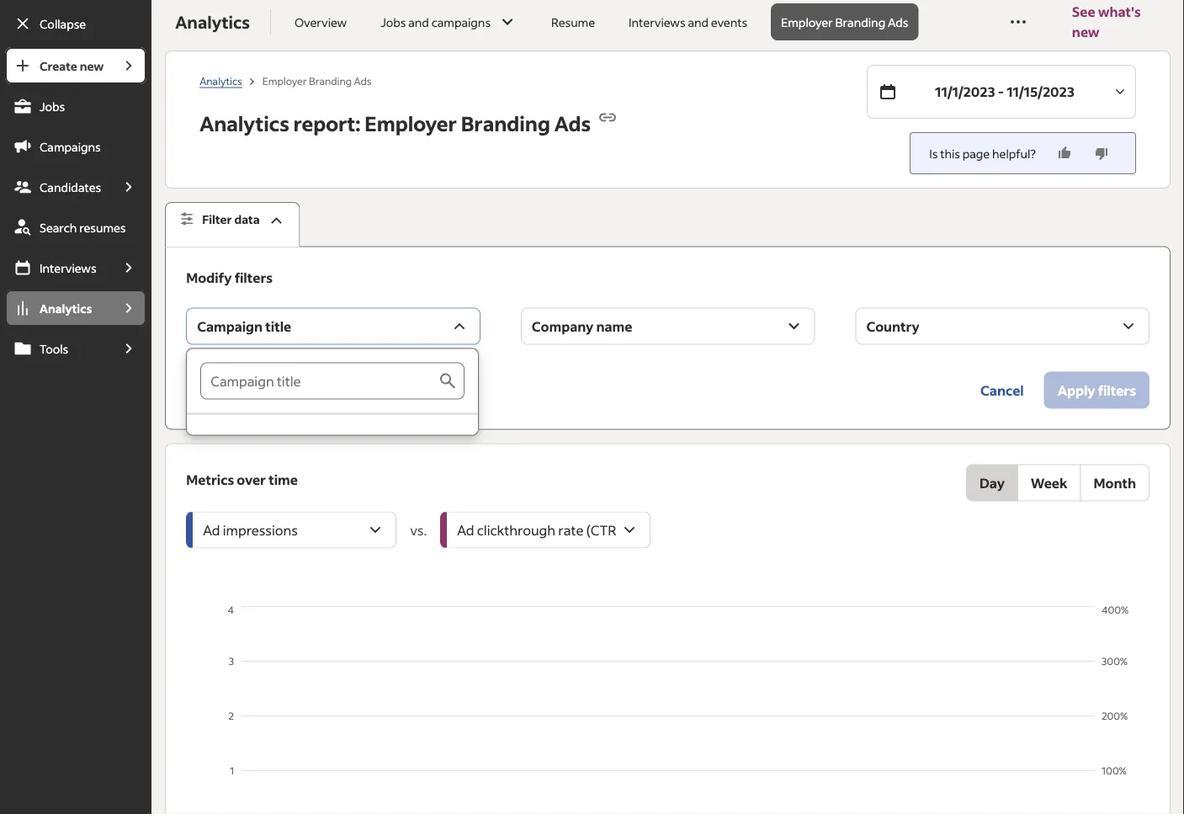 Task type: vqa. For each thing, say whether or not it's contained in the screenshot.
conditions
no



Task type: locate. For each thing, give the bounding box(es) containing it.
0 vertical spatial interviews
[[629, 14, 686, 29]]

region
[[186, 602, 1150, 814]]

menu bar
[[0, 47, 152, 814]]

0 vertical spatial jobs
[[381, 14, 406, 29]]

interviews
[[629, 14, 686, 29], [40, 260, 96, 275]]

jobs down the "create new" link
[[40, 98, 65, 114]]

1 horizontal spatial employer
[[365, 110, 457, 136]]

tools
[[40, 341, 68, 356]]

0 vertical spatial ads
[[888, 14, 909, 29]]

overview link
[[285, 3, 357, 40]]

company name button
[[521, 308, 815, 345]]

employer
[[781, 14, 833, 29], [262, 74, 307, 87], [365, 110, 457, 136]]

1 vertical spatial new
[[80, 58, 104, 73]]

filter data button
[[165, 202, 300, 247]]

2 vertical spatial branding
[[461, 110, 550, 136]]

2 horizontal spatial branding
[[836, 14, 886, 29]]

data
[[234, 212, 260, 227]]

modify filters
[[186, 269, 273, 286]]

filters
[[235, 269, 273, 286], [240, 381, 279, 399]]

name
[[596, 317, 633, 335]]

1 horizontal spatial and
[[688, 14, 709, 29]]

all
[[223, 381, 238, 399]]

0 vertical spatial branding
[[836, 14, 886, 29]]

country button
[[856, 308, 1150, 345]]

campaign
[[197, 317, 263, 335]]

0 horizontal spatial and
[[408, 14, 429, 29]]

country
[[867, 317, 920, 335]]

11/15/2023
[[1007, 83, 1075, 100]]

candidates link
[[5, 168, 111, 205]]

and for interviews
[[688, 14, 709, 29]]

and left campaigns
[[408, 14, 429, 29]]

jobs link
[[5, 88, 147, 125]]

1 horizontal spatial new
[[1072, 23, 1100, 40]]

collapse button
[[5, 5, 147, 42]]

2 vertical spatial ads
[[555, 110, 591, 136]]

employer right events
[[781, 14, 833, 29]]

metrics over time
[[186, 471, 298, 488]]

clear all filters
[[186, 381, 279, 399]]

new
[[1072, 23, 1100, 40], [80, 58, 104, 73]]

employer branding ads
[[781, 14, 909, 29], [262, 74, 372, 87]]

analytics link
[[200, 74, 242, 88], [5, 290, 111, 327]]

filter data
[[202, 212, 260, 227]]

jobs left campaigns
[[381, 14, 406, 29]]

and inside jobs and campaigns button
[[408, 14, 429, 29]]

filters right modify in the top of the page
[[235, 269, 273, 286]]

1 vertical spatial employer
[[262, 74, 307, 87]]

this page is not helpful image
[[1094, 145, 1110, 162]]

company
[[532, 317, 594, 335]]

clear all filters button
[[186, 372, 279, 409]]

this
[[940, 146, 960, 161]]

0 horizontal spatial new
[[80, 58, 104, 73]]

interviews left events
[[629, 14, 686, 29]]

candidates
[[40, 179, 101, 194]]

branding
[[836, 14, 886, 29], [309, 74, 352, 87], [461, 110, 550, 136]]

metrics
[[186, 471, 234, 488]]

report:
[[293, 110, 361, 136]]

campaign title button
[[186, 308, 481, 345]]

0 vertical spatial employer branding ads
[[781, 14, 909, 29]]

and inside the interviews and events link
[[688, 14, 709, 29]]

analytics report: employer branding ads
[[200, 110, 591, 136]]

0 horizontal spatial interviews
[[40, 260, 96, 275]]

0 vertical spatial analytics link
[[200, 74, 242, 88]]

0 horizontal spatial employer branding ads
[[262, 74, 372, 87]]

clear
[[186, 381, 220, 399]]

jobs
[[381, 14, 406, 29], [40, 98, 65, 114]]

1 horizontal spatial analytics link
[[200, 74, 242, 88]]

1 horizontal spatial branding
[[461, 110, 550, 136]]

2 and from the left
[[688, 14, 709, 29]]

1 horizontal spatial employer branding ads
[[781, 14, 909, 29]]

new down see at the top right
[[1072, 23, 1100, 40]]

and left events
[[688, 14, 709, 29]]

1 vertical spatial jobs
[[40, 98, 65, 114]]

0 vertical spatial employer
[[781, 14, 833, 29]]

campaigns
[[40, 139, 101, 154]]

interviews down search resumes link
[[40, 260, 96, 275]]

1 horizontal spatial interviews
[[629, 14, 686, 29]]

what's
[[1098, 3, 1141, 20]]

1 vertical spatial branding
[[309, 74, 352, 87]]

week
[[1031, 474, 1068, 491]]

1 vertical spatial filters
[[240, 381, 279, 399]]

0 vertical spatial new
[[1072, 23, 1100, 40]]

11/1/2023
[[935, 83, 996, 100]]

1 vertical spatial interviews
[[40, 260, 96, 275]]

jobs inside button
[[381, 14, 406, 29]]

0 horizontal spatial analytics link
[[5, 290, 111, 327]]

is this page helpful?
[[930, 146, 1036, 161]]

2 horizontal spatial ads
[[888, 14, 909, 29]]

filter
[[202, 212, 232, 227]]

ads
[[888, 14, 909, 29], [354, 74, 372, 87], [555, 110, 591, 136]]

1 horizontal spatial jobs
[[381, 14, 406, 29]]

this page is helpful image
[[1057, 145, 1073, 162]]

0 horizontal spatial ads
[[354, 74, 372, 87]]

see
[[1072, 3, 1096, 20]]

overview
[[295, 14, 347, 29]]

new right create
[[80, 58, 104, 73]]

jobs for jobs and campaigns
[[381, 14, 406, 29]]

campaigns
[[432, 14, 491, 29]]

1 and from the left
[[408, 14, 429, 29]]

0 horizontal spatial jobs
[[40, 98, 65, 114]]

employer up report:
[[262, 74, 307, 87]]

analytics
[[175, 11, 250, 33], [200, 74, 242, 87], [200, 110, 289, 136], [40, 301, 92, 316]]

and
[[408, 14, 429, 29], [688, 14, 709, 29]]

employer right report:
[[365, 110, 457, 136]]

filters right all at the left top of the page
[[240, 381, 279, 399]]

0 horizontal spatial branding
[[309, 74, 352, 87]]



Task type: describe. For each thing, give the bounding box(es) containing it.
cancel
[[981, 381, 1024, 399]]

filters inside button
[[240, 381, 279, 399]]

employer branding ads inside employer branding ads link
[[781, 14, 909, 29]]

helpful?
[[993, 146, 1036, 161]]

create
[[40, 58, 77, 73]]

and for jobs
[[408, 14, 429, 29]]

interviews and events link
[[619, 3, 758, 40]]

employer branding ads link
[[771, 3, 919, 40]]

resume
[[551, 14, 595, 29]]

show shareable url image
[[598, 107, 618, 128]]

1 vertical spatial ads
[[354, 74, 372, 87]]

see what's new
[[1072, 3, 1141, 40]]

over
[[237, 471, 266, 488]]

jobs and campaigns
[[381, 14, 491, 29]]

overflow menu image
[[1008, 12, 1029, 32]]

campaigns link
[[5, 128, 147, 165]]

time
[[269, 471, 298, 488]]

campaign title list box
[[187, 349, 478, 435]]

vs.
[[410, 521, 427, 538]]

month
[[1094, 474, 1137, 491]]

events
[[711, 14, 748, 29]]

modify
[[186, 269, 232, 286]]

interviews for interviews
[[40, 260, 96, 275]]

search resumes
[[40, 220, 126, 235]]

1 vertical spatial employer branding ads
[[262, 74, 372, 87]]

2 horizontal spatial employer
[[781, 14, 833, 29]]

create new
[[40, 58, 104, 73]]

0 vertical spatial filters
[[235, 269, 273, 286]]

resumes
[[79, 220, 126, 235]]

day
[[980, 474, 1005, 491]]

search
[[40, 220, 77, 235]]

0 horizontal spatial employer
[[262, 74, 307, 87]]

page
[[963, 146, 990, 161]]

1 horizontal spatial ads
[[555, 110, 591, 136]]

is
[[930, 146, 938, 161]]

search resumes link
[[5, 209, 147, 246]]

see what's new button
[[1072, 0, 1164, 51]]

campaign title
[[197, 317, 291, 335]]

2 vertical spatial employer
[[365, 110, 457, 136]]

jobs and campaigns button
[[371, 3, 528, 40]]

company name
[[532, 317, 633, 335]]

collapse
[[40, 16, 86, 31]]

new inside the see what's new
[[1072, 23, 1100, 40]]

cancel button
[[967, 372, 1038, 409]]

interviews link
[[5, 249, 111, 286]]

menu bar containing create new
[[0, 47, 152, 814]]

11/1/2023 - 11/15/2023
[[935, 83, 1075, 100]]

title
[[265, 317, 291, 335]]

jobs for jobs
[[40, 98, 65, 114]]

tools link
[[5, 330, 111, 367]]

1 vertical spatial analytics link
[[5, 290, 111, 327]]

-
[[998, 83, 1004, 100]]

Campaign title field
[[201, 362, 438, 400]]

resume link
[[541, 3, 605, 40]]

interviews and events
[[629, 14, 748, 29]]

create new link
[[5, 47, 111, 84]]

interviews for interviews and events
[[629, 14, 686, 29]]



